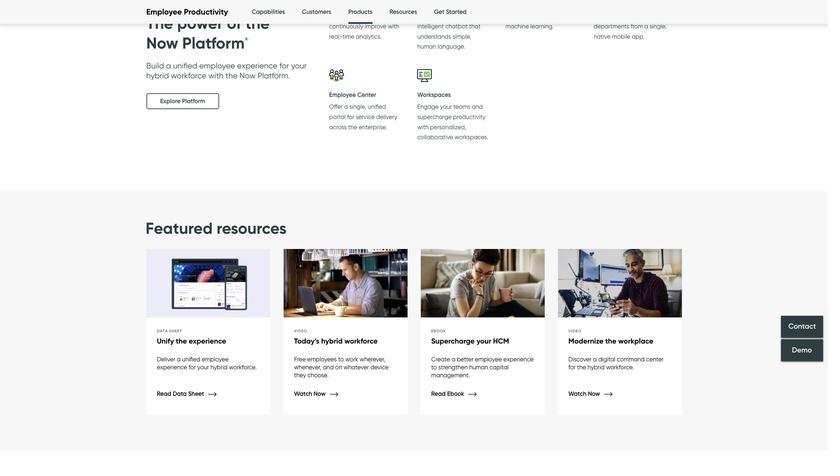 Task type: vqa. For each thing, say whether or not it's contained in the screenshot.
bottom process
no



Task type: describe. For each thing, give the bounding box(es) containing it.
the inside offer a single, unified portal for service delivery across the enterprise.
[[348, 124, 357, 130]]

the inside build a unified employee experience for your hybrid workforce with the now platform.
[[226, 71, 238, 80]]

and inside anticipate trends, prioritize resources, and continuously improve with real-time analytics.
[[358, 13, 369, 20]]

a for unify the experience
[[177, 356, 181, 363]]

everyday
[[506, 13, 531, 20]]

with inside build a unified employee experience for your hybrid workforce with the now platform.
[[208, 71, 224, 80]]

answers,
[[607, 3, 630, 10]]

a for modernize the workplace
[[593, 356, 597, 363]]

watch for modernize the workplace
[[569, 390, 587, 397]]

and inside engage your teams and supercharge productivity with personalized, collaborative workspaces.
[[472, 103, 483, 110]]

®
[[245, 36, 248, 42]]

demo
[[792, 346, 812, 354]]

now inside the power of the now platform ®
[[146, 33, 178, 53]]

work inside simplify and accelerate everyday work with built-in machine learning.
[[532, 13, 545, 20]]

human inside the intercept and resolve issues faster with an intelligent chatbot that understands simple, human language.
[[417, 43, 436, 50]]

read ebook link
[[431, 390, 487, 397]]

supercharge your hcm
[[431, 337, 509, 346]]

in
[[574, 13, 579, 20]]

simple,
[[453, 33, 471, 40]]

anticipate trends, prioritize resources, and continuously improve with real-time analytics. link
[[329, 0, 417, 42]]

hybrid for the power of the
[[146, 71, 169, 80]]

anticipate trends, prioritize resources, and continuously improve with real-time analytics.
[[329, 3, 402, 40]]

workspaces
[[417, 91, 451, 98]]

employee for the power of the
[[199, 61, 235, 70]]

watch now link for today's
[[294, 390, 348, 397]]

free employees to work wherever, whenever, and on whatever device they choose.
[[294, 356, 389, 378]]

read data sheet link
[[157, 390, 226, 397]]

language.
[[438, 43, 465, 50]]

customers
[[302, 8, 331, 16]]

native
[[594, 33, 611, 40]]

workspaces icon image
[[417, 68, 432, 83]]

create
[[431, 356, 450, 363]]

workplace
[[618, 337, 654, 346]]

find
[[594, 3, 605, 10]]

unified inside offer a single, unified portal for service delivery across the enterprise.
[[368, 103, 386, 110]]

create a better employee experience to strengthen human capital management.
[[431, 356, 534, 378]]

supercharge
[[431, 337, 475, 346]]

improve
[[365, 23, 387, 30]]

mobile
[[612, 33, 631, 40]]

modernize
[[569, 337, 604, 346]]

continuously
[[329, 23, 363, 30]]

ebook
[[447, 390, 464, 397]]

productivity
[[453, 113, 486, 120]]

collaborative
[[417, 134, 453, 141]]

whenever,
[[294, 364, 321, 371]]

workforce. for experience
[[229, 364, 257, 371]]

explore platform link
[[146, 93, 219, 109]]

read ebook
[[431, 390, 466, 397]]

digital
[[598, 356, 616, 363]]

experience for unify the experience
[[157, 364, 187, 371]]

contact link
[[781, 316, 823, 338]]

give the hybrid workforce a digital command center image
[[558, 249, 682, 319]]

build
[[146, 61, 164, 70]]

with inside simplify and accelerate everyday work with built-in machine learning.
[[547, 13, 558, 20]]

service
[[356, 113, 375, 120]]

discover
[[569, 356, 592, 363]]

management.
[[431, 372, 470, 378]]

the inside the power of the now platform ®
[[245, 13, 270, 33]]

resources link
[[390, 0, 417, 24]]

products link
[[348, 0, 373, 26]]

prioritize
[[379, 3, 402, 10]]

the power of the now platform ®
[[146, 13, 270, 53]]

from
[[631, 23, 643, 30]]

and inside find answers, get help, and make requests across departments from a single, native mobile app.
[[594, 13, 605, 20]]

the
[[146, 13, 173, 33]]

customers link
[[302, 0, 331, 24]]

watch now link for modernize
[[569, 390, 622, 397]]

workforce. for workplace
[[606, 364, 634, 371]]

with inside the intercept and resolve issues faster with an intelligent chatbot that understands simple, human language.
[[452, 13, 463, 20]]

watch now for today's
[[294, 390, 327, 397]]

your inside deliver a unified employee experience for your hybrid workforce.
[[197, 364, 209, 371]]

trends,
[[359, 3, 377, 10]]

watch now for modernize
[[569, 390, 602, 397]]

read data sheet
[[157, 390, 206, 397]]

get
[[434, 8, 445, 16]]

portal
[[329, 113, 346, 120]]

strengthen
[[438, 364, 468, 371]]

for for the power of the
[[280, 61, 289, 70]]

better
[[457, 356, 474, 363]]

employee for unify the experience
[[202, 356, 229, 363]]

teams
[[453, 103, 471, 110]]

offer a single, unified portal for service delivery across the enterprise.
[[329, 103, 397, 130]]

workforce inside build a unified employee experience for your hybrid workforce with the now platform.
[[171, 71, 206, 80]]

unify
[[157, 337, 174, 346]]

whatever
[[344, 364, 369, 371]]

for for unify the experience
[[189, 364, 196, 371]]

build a unified employee experience for your hybrid workforce with the now platform.
[[146, 61, 307, 80]]

experience up deliver a unified employee experience for your hybrid workforce.
[[189, 337, 226, 346]]

employee productivity
[[146, 7, 228, 17]]

requests
[[623, 13, 646, 20]]

get started link
[[434, 0, 467, 24]]

for for modernize the workplace
[[569, 364, 576, 371]]

command
[[617, 356, 645, 363]]

intercept and resolve issues faster with an intelligent chatbot that understands simple, human language. link
[[417, 0, 506, 52]]

engage your teams and supercharge productivity with personalized, collaborative workspaces.
[[417, 103, 488, 141]]

experience for supercharge your hcm
[[504, 356, 534, 363]]

your inside engage your teams and supercharge productivity with personalized, collaborative workspaces.
[[440, 103, 452, 110]]

accelerate
[[540, 3, 570, 10]]

and inside the intercept and resolve issues faster with an intelligent chatbot that understands simple, human language.
[[444, 3, 454, 10]]

built-
[[560, 13, 574, 20]]

on
[[335, 364, 342, 371]]

today's
[[294, 337, 319, 346]]

unified for the power of the
[[173, 61, 197, 70]]

offer
[[329, 103, 343, 110]]

started
[[446, 8, 467, 16]]

resources
[[217, 218, 287, 238]]



Task type: locate. For each thing, give the bounding box(es) containing it.
center
[[357, 91, 376, 98]]

employee inside 'create a better employee experience to strengthen human capital management.'
[[475, 356, 502, 363]]

watch for today's hybrid workforce
[[294, 390, 312, 397]]

0 horizontal spatial human
[[417, 43, 436, 50]]

explore
[[160, 97, 181, 105]]

improve the employee experience from start to finish image
[[421, 249, 545, 319]]

machine
[[506, 23, 529, 30]]

a
[[645, 23, 648, 30], [166, 61, 171, 70], [344, 103, 348, 110], [177, 356, 181, 363], [452, 356, 456, 363], [593, 356, 597, 363]]

experience down deliver
[[157, 364, 187, 371]]

enterprise.
[[359, 124, 387, 130]]

wherever,
[[360, 356, 385, 363]]

explore platform
[[160, 97, 205, 105]]

time
[[342, 33, 354, 40]]

find answers, get help, and make requests across departments from a single, native mobile app. link
[[594, 0, 682, 42]]

2 read from the left
[[431, 390, 446, 397]]

1 vertical spatial platform
[[182, 97, 205, 105]]

featured resources
[[146, 218, 287, 238]]

workforce
[[171, 71, 206, 80], [345, 337, 378, 346]]

learning.
[[531, 23, 554, 30]]

employee for supercharge your hcm
[[475, 356, 502, 363]]

1 horizontal spatial to
[[431, 364, 437, 371]]

device
[[371, 364, 389, 371]]

employees can work wherever they are with any device image
[[284, 249, 408, 319]]

deliver
[[157, 356, 175, 363]]

2 watch from the left
[[569, 390, 587, 397]]

workforce up wherever,
[[345, 337, 378, 346]]

human down the understands
[[417, 43, 436, 50]]

free
[[294, 356, 306, 363]]

0 vertical spatial employee
[[146, 7, 182, 17]]

single, inside find answers, get help, and make requests across departments from a single, native mobile app.
[[650, 23, 667, 30]]

0 vertical spatial platform
[[182, 33, 245, 53]]

hybrid workers count on a unified employee experience image
[[146, 249, 270, 319]]

capabilities
[[252, 8, 285, 16]]

1 horizontal spatial read
[[431, 390, 446, 397]]

0 vertical spatial across
[[647, 13, 665, 20]]

issues
[[417, 13, 433, 20]]

read
[[157, 390, 171, 397], [431, 390, 446, 397]]

0 horizontal spatial workforce
[[171, 71, 206, 80]]

the inside 'discover a digital command center for the hybrid workforce.'
[[577, 364, 586, 371]]

for for employee center
[[347, 113, 354, 120]]

0 horizontal spatial watch now
[[294, 390, 327, 397]]

1 horizontal spatial watch
[[569, 390, 587, 397]]

a right from
[[645, 23, 648, 30]]

employee center
[[329, 91, 376, 98]]

hybrid inside 'discover a digital command center for the hybrid workforce.'
[[588, 364, 605, 371]]

a right the offer
[[344, 103, 348, 110]]

0 horizontal spatial watch
[[294, 390, 312, 397]]

employee for employee productivity
[[146, 7, 182, 17]]

1 horizontal spatial watch now link
[[569, 390, 622, 397]]

1 horizontal spatial human
[[469, 364, 488, 371]]

modernize the workplace
[[569, 337, 654, 346]]

work inside the free employees to work wherever, whenever, and on whatever device they choose.
[[345, 356, 358, 363]]

hybrid for unify the experience
[[211, 364, 228, 371]]

across inside find answers, get help, and make requests across departments from a single, native mobile app.
[[647, 13, 665, 20]]

and inside simplify and accelerate everyday work with built-in machine learning.
[[528, 3, 539, 10]]

discover a digital command center for the hybrid workforce.
[[569, 356, 664, 371]]

unified up delivery
[[368, 103, 386, 110]]

0 horizontal spatial across
[[329, 124, 347, 130]]

1 vertical spatial across
[[329, 124, 347, 130]]

and down "find"
[[594, 13, 605, 20]]

featured
[[146, 218, 213, 238]]

supercharge
[[417, 113, 452, 120]]

for up platform.
[[280, 61, 289, 70]]

1 vertical spatial single,
[[349, 103, 366, 110]]

unify the experience
[[157, 337, 226, 346]]

2 vertical spatial unified
[[182, 356, 200, 363]]

employee inside build a unified employee experience for your hybrid workforce with the now platform.
[[199, 61, 235, 70]]

simplify
[[506, 3, 527, 10]]

1 workforce. from the left
[[229, 364, 257, 371]]

your inside build a unified employee experience for your hybrid workforce with the now platform.
[[291, 61, 307, 70]]

0 horizontal spatial to
[[338, 356, 344, 363]]

1 watch now link from the left
[[294, 390, 348, 397]]

single, inside offer a single, unified portal for service delivery across the enterprise.
[[349, 103, 366, 110]]

demo link
[[781, 339, 823, 361]]

find answers, get help, and make requests across departments from a single, native mobile app.
[[594, 3, 667, 40]]

platform
[[182, 33, 245, 53], [182, 97, 205, 105]]

workforce.
[[229, 364, 257, 371], [606, 364, 634, 371]]

products
[[348, 8, 373, 16]]

with inside engage your teams and supercharge productivity with personalized, collaborative workspaces.
[[417, 124, 429, 130]]

hybrid for modernize the workplace
[[588, 364, 605, 371]]

read left data
[[157, 390, 171, 397]]

2 watch now link from the left
[[569, 390, 622, 397]]

for inside 'discover a digital command center for the hybrid workforce.'
[[569, 364, 576, 371]]

power
[[177, 13, 223, 33]]

and down trends,
[[358, 13, 369, 20]]

for right portal
[[347, 113, 354, 120]]

for inside build a unified employee experience for your hybrid workforce with the now platform.
[[280, 61, 289, 70]]

app.
[[632, 33, 645, 40]]

personalized,
[[430, 124, 466, 130]]

0 horizontal spatial employee
[[146, 7, 182, 17]]

2 watch now from the left
[[569, 390, 602, 397]]

choose.
[[308, 372, 329, 378]]

1 horizontal spatial workforce
[[345, 337, 378, 346]]

0 horizontal spatial work
[[345, 356, 358, 363]]

employee center icon image
[[329, 68, 344, 83]]

and down employees
[[323, 364, 334, 371]]

workforce. inside deliver a unified employee experience for your hybrid workforce.
[[229, 364, 257, 371]]

0 vertical spatial work
[[532, 13, 545, 20]]

intelligent
[[417, 23, 444, 30]]

for inside offer a single, unified portal for service delivery across the enterprise.
[[347, 113, 354, 120]]

a for employee center
[[344, 103, 348, 110]]

a for supercharge your hcm
[[452, 356, 456, 363]]

a for the power of the
[[166, 61, 171, 70]]

and up productivity
[[472, 103, 483, 110]]

help,
[[643, 3, 656, 10]]

deliver a unified employee experience for your hybrid workforce.
[[157, 356, 257, 371]]

a inside deliver a unified employee experience for your hybrid workforce.
[[177, 356, 181, 363]]

workspaces.
[[455, 134, 488, 141]]

1 vertical spatial employee
[[329, 91, 356, 98]]

experience up capital
[[504, 356, 534, 363]]

workforce. inside 'discover a digital command center for the hybrid workforce.'
[[606, 364, 634, 371]]

your
[[291, 61, 307, 70], [440, 103, 452, 110], [477, 337, 491, 346], [197, 364, 209, 371]]

the
[[245, 13, 270, 33], [226, 71, 238, 80], [348, 124, 357, 130], [176, 337, 187, 346], [605, 337, 617, 346], [577, 364, 586, 371]]

0 horizontal spatial single,
[[349, 103, 366, 110]]

watch now link
[[294, 390, 348, 397], [569, 390, 622, 397]]

hybrid
[[146, 71, 169, 80], [321, 337, 343, 346], [211, 364, 228, 371], [588, 364, 605, 371]]

center
[[646, 356, 664, 363]]

single, right from
[[650, 23, 667, 30]]

platform inside the power of the now platform ®
[[182, 33, 245, 53]]

to up on
[[338, 356, 344, 363]]

0 horizontal spatial read
[[157, 390, 171, 397]]

1 horizontal spatial work
[[532, 13, 545, 20]]

across down portal
[[329, 124, 347, 130]]

1 horizontal spatial watch now
[[569, 390, 602, 397]]

1 horizontal spatial single,
[[650, 23, 667, 30]]

a inside 'discover a digital command center for the hybrid workforce.'
[[593, 356, 597, 363]]

1 vertical spatial to
[[431, 364, 437, 371]]

employee for employee center
[[329, 91, 356, 98]]

1 vertical spatial work
[[345, 356, 358, 363]]

and up 'faster'
[[444, 3, 454, 10]]

single, up service
[[349, 103, 366, 110]]

hybrid inside build a unified employee experience for your hybrid workforce with the now platform.
[[146, 71, 169, 80]]

a inside offer a single, unified portal for service delivery across the enterprise.
[[344, 103, 348, 110]]

employee
[[199, 61, 235, 70], [202, 356, 229, 363], [475, 356, 502, 363]]

an
[[465, 13, 472, 20]]

human inside 'create a better employee experience to strengthen human capital management.'
[[469, 364, 488, 371]]

to inside 'create a better employee experience to strengthen human capital management.'
[[431, 364, 437, 371]]

workforce up the 'explore platform'
[[171, 71, 206, 80]]

0 vertical spatial single,
[[650, 23, 667, 30]]

1 horizontal spatial workforce.
[[606, 364, 634, 371]]

across down the help, at the top of page
[[647, 13, 665, 20]]

work up whatever
[[345, 356, 358, 363]]

capital
[[490, 364, 509, 371]]

1 read from the left
[[157, 390, 171, 397]]

employee inside deliver a unified employee experience for your hybrid workforce.
[[202, 356, 229, 363]]

1 vertical spatial unified
[[368, 103, 386, 110]]

they
[[294, 372, 306, 378]]

productivity
[[184, 7, 228, 17]]

a up strengthen
[[452, 356, 456, 363]]

1 watch from the left
[[294, 390, 312, 397]]

chatbot
[[446, 23, 468, 30]]

experience up platform.
[[237, 61, 278, 70]]

unified for unify the experience
[[182, 356, 200, 363]]

for down unify the experience
[[189, 364, 196, 371]]

a right deliver
[[177, 356, 181, 363]]

experience inside build a unified employee experience for your hybrid workforce with the now platform.
[[237, 61, 278, 70]]

a left digital
[[593, 356, 597, 363]]

0 vertical spatial workforce
[[171, 71, 206, 80]]

1 vertical spatial workforce
[[345, 337, 378, 346]]

0 vertical spatial unified
[[173, 61, 197, 70]]

now
[[146, 33, 178, 53], [240, 71, 256, 80], [314, 390, 326, 397], [588, 390, 600, 397]]

a right build
[[166, 61, 171, 70]]

0 vertical spatial to
[[338, 356, 344, 363]]

1 horizontal spatial across
[[647, 13, 665, 20]]

to inside the free employees to work wherever, whenever, and on whatever device they choose.
[[338, 356, 344, 363]]

1 horizontal spatial employee
[[329, 91, 356, 98]]

resolve
[[456, 3, 475, 10]]

work up learning.
[[532, 13, 545, 20]]

across
[[647, 13, 665, 20], [329, 124, 347, 130]]

read for supercharge your hcm
[[431, 390, 446, 397]]

across inside offer a single, unified portal for service delivery across the enterprise.
[[329, 124, 347, 130]]

experience
[[237, 61, 278, 70], [189, 337, 226, 346], [504, 356, 534, 363], [157, 364, 187, 371]]

experience inside deliver a unified employee experience for your hybrid workforce.
[[157, 364, 187, 371]]

watch now
[[294, 390, 327, 397], [569, 390, 602, 397]]

for down discover
[[569, 364, 576, 371]]

to down create
[[431, 364, 437, 371]]

a inside find answers, get help, and make requests across departments from a single, native mobile app.
[[645, 23, 648, 30]]

1 watch now from the left
[[294, 390, 327, 397]]

for inside deliver a unified employee experience for your hybrid workforce.
[[189, 364, 196, 371]]

unified inside deliver a unified employee experience for your hybrid workforce.
[[182, 356, 200, 363]]

understands
[[417, 33, 451, 40]]

and right simplify on the right
[[528, 3, 539, 10]]

unified inside build a unified employee experience for your hybrid workforce with the now platform.
[[173, 61, 197, 70]]

sheet
[[188, 390, 204, 397]]

with inside anticipate trends, prioritize resources, and continuously improve with real-time analytics.
[[388, 23, 399, 30]]

contact
[[789, 322, 816, 331]]

0 horizontal spatial workforce.
[[229, 364, 257, 371]]

anticipate
[[329, 3, 357, 10]]

intercept and resolve issues faster with an intelligent chatbot that understands simple, human language.
[[417, 3, 481, 50]]

platform right the explore
[[182, 97, 205, 105]]

unified down unify the experience
[[182, 356, 200, 363]]

2 workforce. from the left
[[606, 364, 634, 371]]

simplify and accelerate everyday work with built-in machine learning.
[[506, 3, 579, 30]]

intercept
[[417, 3, 442, 10]]

unified right build
[[173, 61, 197, 70]]

a inside 'create a better employee experience to strengthen human capital management.'
[[452, 356, 456, 363]]

simplify and accelerate everyday work with built-in machine learning. link
[[506, 0, 594, 32]]

0 horizontal spatial watch now link
[[294, 390, 348, 397]]

human down better
[[469, 364, 488, 371]]

analytics.
[[356, 33, 382, 40]]

experience inside 'create a better employee experience to strengthen human capital management.'
[[504, 356, 534, 363]]

read left the ebook
[[431, 390, 446, 397]]

1 vertical spatial human
[[469, 364, 488, 371]]

now inside build a unified employee experience for your hybrid workforce with the now platform.
[[240, 71, 256, 80]]

capabilities link
[[252, 0, 285, 24]]

engage
[[417, 103, 439, 110]]

make
[[606, 13, 621, 20]]

and inside the free employees to work wherever, whenever, and on whatever device they choose.
[[323, 364, 334, 371]]

read for unify the experience
[[157, 390, 171, 397]]

experience for the power of the
[[237, 61, 278, 70]]

resources,
[[329, 13, 356, 20]]

work
[[532, 13, 545, 20], [345, 356, 358, 363]]

a inside build a unified employee experience for your hybrid workforce with the now platform.
[[166, 61, 171, 70]]

0 vertical spatial human
[[417, 43, 436, 50]]

data
[[173, 390, 187, 397]]

hybrid inside deliver a unified employee experience for your hybrid workforce.
[[211, 364, 228, 371]]

get
[[632, 3, 641, 10]]

platform up build a unified employee experience for your hybrid workforce with the now platform.
[[182, 33, 245, 53]]

with
[[452, 13, 463, 20], [547, 13, 558, 20], [388, 23, 399, 30], [208, 71, 224, 80], [417, 124, 429, 130]]



